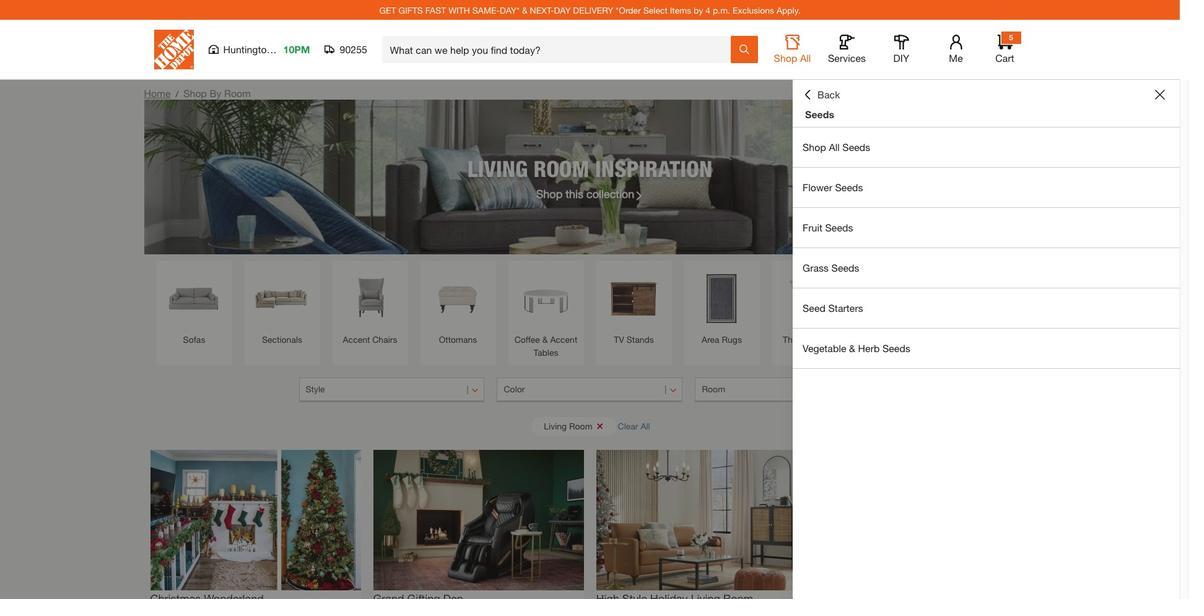 Task type: describe. For each thing, give the bounding box(es) containing it.
coffee
[[515, 335, 540, 345]]

area rugs
[[702, 335, 742, 345]]

day
[[554, 5, 571, 15]]

shop all seeds link
[[793, 128, 1180, 167]]

accent inside coffee & accent tables
[[550, 335, 578, 345]]

throw for throw blankets
[[868, 335, 892, 345]]

seeds right flower
[[835, 182, 863, 193]]

coffee & accent tables link
[[515, 267, 578, 359]]

items
[[670, 5, 692, 15]]

10pm
[[283, 43, 310, 55]]

all for shop all
[[800, 52, 811, 64]]

grass
[[803, 262, 829, 274]]

seeds down "back" button
[[805, 108, 835, 120]]

color button
[[497, 378, 683, 403]]

next-
[[530, 5, 554, 15]]

ottomans image
[[427, 267, 490, 330]]

vegetable
[[803, 343, 847, 354]]

room right by
[[224, 87, 251, 99]]

& for vegetable & herb seeds
[[849, 343, 856, 354]]

diy button
[[882, 35, 922, 64]]

chairs
[[372, 335, 397, 345]]

throw for throw pillows
[[783, 335, 807, 345]]

tv stands image
[[602, 267, 666, 330]]

sofas link
[[163, 267, 226, 346]]

sectionals link
[[251, 267, 314, 346]]

fruit seeds link
[[793, 208, 1180, 248]]

90255
[[340, 43, 367, 55]]

ottomans
[[439, 335, 477, 345]]

shop for shop this collection
[[536, 187, 563, 200]]

seed starters
[[803, 302, 863, 314]]

shop this collection
[[536, 187, 635, 200]]

all for shop all seeds
[[829, 141, 840, 153]]

herb
[[858, 343, 880, 354]]

room button
[[695, 378, 881, 403]]

area rugs link
[[690, 267, 754, 346]]

color
[[504, 384, 525, 395]]

throw pillows link
[[778, 267, 842, 346]]

ottomans link
[[427, 267, 490, 346]]

back button
[[803, 89, 840, 101]]

home
[[144, 87, 171, 99]]

sectionals
[[262, 335, 302, 345]]

blankets
[[894, 335, 928, 345]]

shop this collection link
[[536, 186, 644, 202]]

style
[[306, 384, 325, 395]]

shop all
[[774, 52, 811, 64]]

by
[[210, 87, 221, 99]]

*order
[[616, 5, 641, 15]]

p.m.
[[713, 5, 730, 15]]

living room inspiration
[[468, 155, 713, 182]]

shop for shop all
[[774, 52, 798, 64]]

seeds right fruit
[[825, 222, 853, 234]]

drawer close image
[[1155, 90, 1165, 100]]

3 stretchy image image from the left
[[596, 450, 807, 591]]

area
[[702, 335, 720, 345]]

grass seeds link
[[793, 248, 1180, 288]]

rugs
[[722, 335, 742, 345]]

tv
[[614, 335, 624, 345]]

starters
[[829, 302, 863, 314]]

huntington park
[[223, 43, 295, 55]]

me button
[[936, 35, 976, 64]]

the home depot logo image
[[154, 30, 194, 69]]

by
[[694, 5, 703, 15]]

throw blankets link
[[866, 267, 930, 346]]

style button
[[299, 378, 485, 403]]

flower seeds link
[[793, 168, 1180, 208]]

stands
[[627, 335, 654, 345]]

sofas image
[[163, 267, 226, 330]]

sectionals image
[[251, 267, 314, 330]]

fruit seeds
[[803, 222, 853, 234]]

get gifts fast with same-day* & next-day delivery *order select items by 4 p.m. exclusions apply.
[[379, 5, 801, 15]]

huntington
[[223, 43, 272, 55]]



Task type: locate. For each thing, give the bounding box(es) containing it.
1 vertical spatial living
[[544, 421, 567, 431]]

living inside button
[[544, 421, 567, 431]]

throw
[[783, 335, 807, 345], [868, 335, 892, 345]]

same-
[[473, 5, 500, 15]]

all right the clear
[[641, 421, 650, 431]]

fast
[[425, 5, 446, 15]]

0 vertical spatial all
[[800, 52, 811, 64]]

0 horizontal spatial &
[[522, 5, 528, 15]]

0 horizontal spatial throw
[[783, 335, 807, 345]]

4
[[706, 5, 711, 15]]

&
[[522, 5, 528, 15], [543, 335, 548, 345], [849, 343, 856, 354]]

seed
[[803, 302, 826, 314]]

this
[[566, 187, 584, 200]]

grass seeds
[[803, 262, 860, 274]]

menu
[[793, 128, 1180, 369]]

vegetable & herb seeds
[[803, 343, 911, 354]]

seeds right grass
[[832, 262, 860, 274]]

shop all button
[[773, 35, 812, 64]]

2 horizontal spatial all
[[829, 141, 840, 153]]

& inside coffee & accent tables
[[543, 335, 548, 345]]

pillows
[[810, 335, 837, 345]]

2 throw from the left
[[868, 335, 892, 345]]

home / shop by room
[[144, 87, 251, 99]]

shop down apply. on the right of page
[[774, 52, 798, 64]]

tv stands link
[[602, 267, 666, 346]]

living room
[[544, 421, 593, 431]]

shop inside button
[[774, 52, 798, 64]]

0 vertical spatial living
[[468, 155, 528, 182]]

room down color button
[[569, 421, 593, 431]]

clear all button
[[618, 415, 650, 438]]

shop right /
[[183, 87, 207, 99]]

all
[[800, 52, 811, 64], [829, 141, 840, 153], [641, 421, 650, 431]]

feedback link image
[[1173, 209, 1189, 276]]

& for coffee & accent tables
[[543, 335, 548, 345]]

What can we help you find today? search field
[[390, 37, 730, 63]]

seeds up flower seeds at the top of page
[[843, 141, 871, 153]]

accent chairs image
[[339, 267, 402, 330]]

vegetable & herb seeds link
[[793, 329, 1180, 369]]

shop up flower
[[803, 141, 826, 153]]

services button
[[827, 35, 867, 64]]

park
[[275, 43, 295, 55]]

room inside room "button"
[[702, 384, 726, 395]]

flower
[[803, 182, 833, 193]]

1 horizontal spatial living
[[544, 421, 567, 431]]

room up "this"
[[534, 155, 589, 182]]

shop
[[774, 52, 798, 64], [183, 87, 207, 99], [803, 141, 826, 153], [536, 187, 563, 200]]

2 horizontal spatial &
[[849, 343, 856, 354]]

all up flower seeds at the top of page
[[829, 141, 840, 153]]

accent
[[343, 335, 370, 345], [550, 335, 578, 345]]

0 horizontal spatial living
[[468, 155, 528, 182]]

coffee & accent tables
[[515, 335, 578, 358]]

cart
[[996, 52, 1015, 64]]

1 accent from the left
[[343, 335, 370, 345]]

throw pillows
[[783, 335, 837, 345]]

0 horizontal spatial accent
[[343, 335, 370, 345]]

seeds
[[805, 108, 835, 120], [843, 141, 871, 153], [835, 182, 863, 193], [825, 222, 853, 234], [832, 262, 860, 274], [883, 343, 911, 354]]

1 horizontal spatial throw
[[868, 335, 892, 345]]

accent up 'tables'
[[550, 335, 578, 345]]

/
[[176, 89, 179, 99]]

gifts
[[399, 5, 423, 15]]

living for living room
[[544, 421, 567, 431]]

fruit
[[803, 222, 823, 234]]

throw pillows image
[[778, 267, 842, 330]]

throw inside "link"
[[783, 335, 807, 345]]

diy
[[894, 52, 910, 64]]

flower seeds
[[803, 182, 863, 193]]

& up 'tables'
[[543, 335, 548, 345]]

seed starters link
[[793, 289, 1180, 328]]

2 accent from the left
[[550, 335, 578, 345]]

shop left "this"
[[536, 187, 563, 200]]

0 horizontal spatial all
[[641, 421, 650, 431]]

me
[[949, 52, 963, 64]]

& left the herb
[[849, 343, 856, 354]]

living for living room inspiration
[[468, 155, 528, 182]]

2 stretchy image image from the left
[[373, 450, 584, 591]]

2 vertical spatial all
[[641, 421, 650, 431]]

delivery
[[573, 5, 614, 15]]

5
[[1009, 33, 1013, 42]]

seeds right the herb
[[883, 343, 911, 354]]

room down area
[[702, 384, 726, 395]]

room inside living room button
[[569, 421, 593, 431]]

stretchy image image
[[150, 450, 361, 591], [373, 450, 584, 591], [596, 450, 807, 591]]

throw blankets
[[868, 335, 928, 345]]

throw left pillows
[[783, 335, 807, 345]]

back
[[818, 89, 840, 100]]

1 horizontal spatial &
[[543, 335, 548, 345]]

1 horizontal spatial accent
[[550, 335, 578, 345]]

curtains & drapes image
[[954, 267, 1018, 330]]

clear
[[618, 421, 638, 431]]

all up "back" button
[[800, 52, 811, 64]]

1 stretchy image image from the left
[[150, 450, 361, 591]]

shop all seeds
[[803, 141, 871, 153]]

all inside menu
[[829, 141, 840, 153]]

services
[[828, 52, 866, 64]]

throw blankets image
[[866, 267, 930, 330]]

tv stands
[[614, 335, 654, 345]]

coffee & accent tables image
[[515, 267, 578, 330]]

collection
[[587, 187, 635, 200]]

inspiration
[[595, 155, 713, 182]]

accent chairs
[[343, 335, 397, 345]]

day*
[[500, 5, 520, 15]]

1 horizontal spatial stretchy image image
[[373, 450, 584, 591]]

apply.
[[777, 5, 801, 15]]

throw left the blankets
[[868, 335, 892, 345]]

2 horizontal spatial stretchy image image
[[596, 450, 807, 591]]

select
[[643, 5, 668, 15]]

exclusions
[[733, 5, 774, 15]]

& right day*
[[522, 5, 528, 15]]

sofas
[[183, 335, 205, 345]]

clear all
[[618, 421, 650, 431]]

accent left chairs
[[343, 335, 370, 345]]

cart 5
[[996, 33, 1015, 64]]

tables
[[534, 348, 558, 358]]

with
[[449, 5, 470, 15]]

1 horizontal spatial all
[[800, 52, 811, 64]]

living room button
[[532, 417, 616, 436]]

accent chairs link
[[339, 267, 402, 346]]

0 horizontal spatial stretchy image image
[[150, 450, 361, 591]]

area rugs image
[[690, 267, 754, 330]]

all for clear all
[[641, 421, 650, 431]]

shop for shop all seeds
[[803, 141, 826, 153]]

90255 button
[[325, 43, 368, 56]]

menu containing shop all seeds
[[793, 128, 1180, 369]]

home link
[[144, 87, 171, 99]]

1 throw from the left
[[783, 335, 807, 345]]

1 vertical spatial all
[[829, 141, 840, 153]]

living
[[468, 155, 528, 182], [544, 421, 567, 431]]

get
[[379, 5, 396, 15]]



Task type: vqa. For each thing, say whether or not it's contained in the screenshot.
the middle |
no



